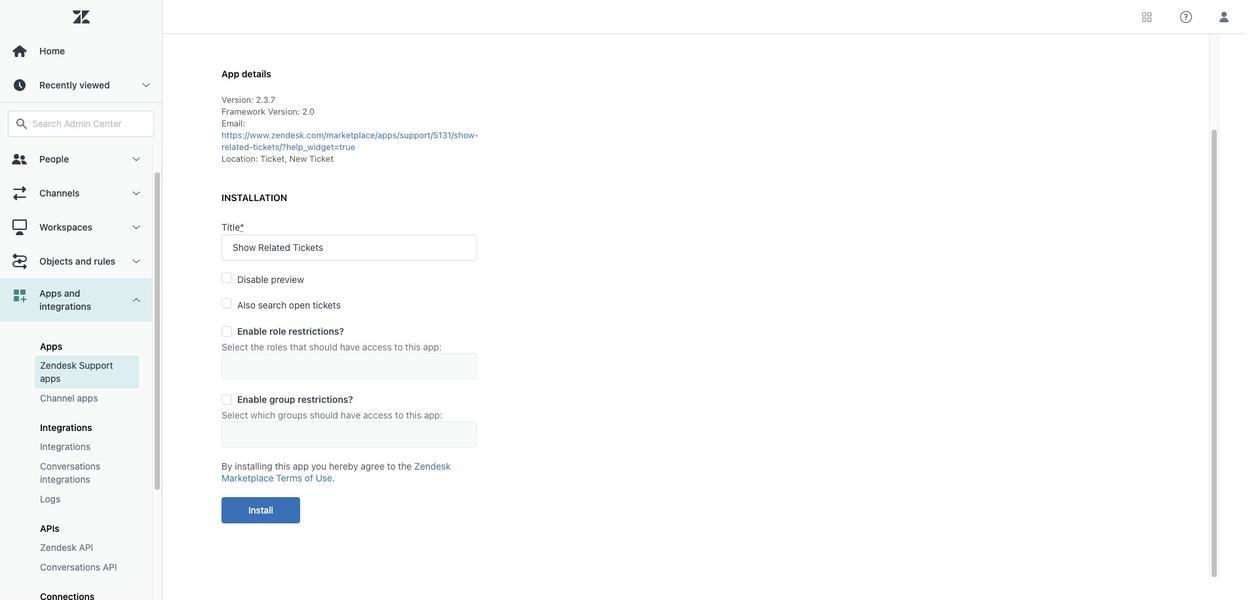 Task type: locate. For each thing, give the bounding box(es) containing it.
apps up zendesk support apps
[[40, 341, 62, 352]]

conversations inside "link"
[[40, 461, 100, 472]]

0 vertical spatial integrations
[[40, 422, 92, 433]]

0 vertical spatial apps
[[40, 373, 61, 384]]

logs
[[40, 494, 60, 505]]

0 vertical spatial zendesk
[[40, 360, 76, 371]]

apps and integrations
[[39, 288, 91, 312]]

1 vertical spatial api
[[103, 562, 117, 573]]

apps inside "apps and integrations" group
[[40, 341, 62, 352]]

objects
[[39, 256, 73, 267]]

integrations element
[[40, 422, 92, 433], [40, 440, 90, 454]]

0 vertical spatial and
[[75, 256, 92, 267]]

0 vertical spatial integrations element
[[40, 422, 92, 433]]

1 horizontal spatial api
[[103, 562, 117, 573]]

api down zendesk api link
[[103, 562, 117, 573]]

0 vertical spatial api
[[79, 542, 93, 553]]

1 vertical spatial apps
[[77, 393, 98, 404]]

apps down zendesk support apps link on the left of the page
[[77, 393, 98, 404]]

and down objects and rules dropdown button
[[64, 288, 80, 299]]

primary element
[[0, 0, 163, 600]]

0 vertical spatial apps
[[39, 288, 62, 299]]

zendesk support apps
[[40, 360, 113, 384]]

support
[[79, 360, 113, 371]]

1 vertical spatial integrations element
[[40, 440, 90, 454]]

integrations
[[40, 422, 92, 433], [40, 441, 90, 452]]

workspaces button
[[0, 210, 152, 244]]

home button
[[0, 34, 162, 68]]

api up conversations api link
[[79, 542, 93, 553]]

and
[[75, 256, 92, 267], [64, 288, 80, 299]]

integrations up integrations link
[[40, 422, 92, 433]]

0 horizontal spatial api
[[79, 542, 93, 553]]

tree item
[[0, 279, 152, 600]]

api
[[79, 542, 93, 553], [103, 562, 117, 573]]

channels
[[39, 187, 80, 199]]

zendesk
[[40, 360, 76, 371], [40, 542, 76, 553]]

1 conversations from the top
[[40, 461, 100, 472]]

apps
[[40, 373, 61, 384], [77, 393, 98, 404]]

integrations
[[39, 301, 91, 312], [40, 474, 90, 485]]

1 vertical spatial zendesk
[[40, 542, 76, 553]]

1 zendesk from the top
[[40, 360, 76, 371]]

0 vertical spatial conversations
[[40, 461, 100, 472]]

1 vertical spatial integrations
[[40, 474, 90, 485]]

tree
[[0, 142, 162, 600]]

conversations
[[40, 461, 100, 472], [40, 562, 100, 573]]

zendesk support apps link
[[35, 356, 139, 389]]

apps
[[39, 288, 62, 299], [40, 341, 62, 352]]

rules
[[94, 256, 115, 267]]

apps and integrations group
[[0, 322, 152, 600]]

1 vertical spatial and
[[64, 288, 80, 299]]

integrations up logs
[[40, 474, 90, 485]]

conversations for integrations
[[40, 461, 100, 472]]

1 vertical spatial integrations
[[40, 441, 90, 452]]

tree item containing apps and integrations
[[0, 279, 152, 600]]

2 integrations from the top
[[40, 441, 90, 452]]

apps inside zendesk support apps
[[40, 373, 61, 384]]

0 horizontal spatial apps
[[40, 373, 61, 384]]

and inside apps and integrations
[[64, 288, 80, 299]]

zendesk support apps element
[[40, 359, 134, 385]]

tree containing people
[[0, 142, 162, 600]]

and left rules
[[75, 256, 92, 267]]

home
[[39, 45, 65, 56]]

zendesk inside zendesk support apps
[[40, 360, 76, 371]]

apps and integrations button
[[0, 279, 152, 322]]

conversations down integrations link
[[40, 461, 100, 472]]

2 zendesk from the top
[[40, 542, 76, 553]]

zendesk api element
[[40, 541, 93, 555]]

workspaces
[[39, 222, 92, 233]]

logs element
[[40, 493, 60, 506]]

1 vertical spatial apps
[[40, 341, 62, 352]]

conversations integrations element
[[40, 460, 134, 486]]

zendesk down apps element
[[40, 360, 76, 371]]

1 vertical spatial conversations
[[40, 562, 100, 573]]

0 vertical spatial integrations
[[39, 301, 91, 312]]

apps down objects
[[39, 288, 62, 299]]

1 horizontal spatial apps
[[77, 393, 98, 404]]

zendesk for zendesk api
[[40, 542, 76, 553]]

1 integrations from the top
[[40, 422, 92, 433]]

apis element
[[40, 523, 60, 534]]

recently viewed
[[39, 79, 110, 90]]

zendesk down apis
[[40, 542, 76, 553]]

zendesk api
[[40, 542, 93, 553]]

zendesk for zendesk support apps
[[40, 360, 76, 371]]

2 integrations element from the top
[[40, 440, 90, 454]]

integrations element up integrations link
[[40, 422, 92, 433]]

apps inside apps and integrations
[[39, 288, 62, 299]]

integrations inside conversations integrations
[[40, 474, 90, 485]]

and inside dropdown button
[[75, 256, 92, 267]]

None search field
[[1, 111, 161, 137]]

apps up "channel"
[[40, 373, 61, 384]]

2 conversations from the top
[[40, 562, 100, 573]]

conversations integrations link
[[35, 457, 139, 490]]

integrations up apps element
[[39, 301, 91, 312]]

integrations up conversations integrations
[[40, 441, 90, 452]]

zendesk inside zendesk api element
[[40, 542, 76, 553]]

integrations element up conversations integrations
[[40, 440, 90, 454]]

conversations down zendesk api element
[[40, 562, 100, 573]]



Task type: vqa. For each thing, say whether or not it's contained in the screenshot.
the leftmost API
yes



Task type: describe. For each thing, give the bounding box(es) containing it.
and for objects
[[75, 256, 92, 267]]

channel apps
[[40, 393, 98, 404]]

none search field inside primary element
[[1, 111, 161, 137]]

people button
[[0, 142, 152, 176]]

user menu image
[[1216, 8, 1233, 25]]

logs link
[[35, 490, 139, 509]]

conversations integrations
[[40, 461, 100, 485]]

integrations inside integrations link
[[40, 441, 90, 452]]

people
[[39, 153, 69, 165]]

integrations inside "dropdown button"
[[39, 301, 91, 312]]

zendesk api link
[[35, 538, 139, 558]]

conversations api
[[40, 562, 117, 573]]

conversations for api
[[40, 562, 100, 573]]

tree item inside tree
[[0, 279, 152, 600]]

help image
[[1180, 11, 1192, 23]]

and for apps
[[64, 288, 80, 299]]

channel
[[40, 393, 75, 404]]

channel apps link
[[35, 389, 139, 408]]

objects and rules button
[[0, 244, 152, 279]]

objects and rules
[[39, 256, 115, 267]]

recently viewed button
[[0, 68, 162, 102]]

connections element
[[40, 591, 95, 600]]

channels button
[[0, 176, 152, 210]]

apis
[[40, 523, 60, 534]]

apps for apps and integrations
[[39, 288, 62, 299]]

Search Admin Center field
[[32, 118, 146, 130]]

tree inside primary element
[[0, 142, 162, 600]]

zendesk products image
[[1142, 12, 1152, 21]]

channel apps element
[[40, 392, 98, 405]]

viewed
[[79, 79, 110, 90]]

1 integrations element from the top
[[40, 422, 92, 433]]

apps for apps element
[[40, 341, 62, 352]]

conversations api element
[[40, 561, 117, 574]]

integrations link
[[35, 437, 139, 457]]

conversations api link
[[35, 558, 139, 577]]

apps element
[[40, 341, 62, 352]]

api for conversations api
[[103, 562, 117, 573]]

api for zendesk api
[[79, 542, 93, 553]]

recently
[[39, 79, 77, 90]]



